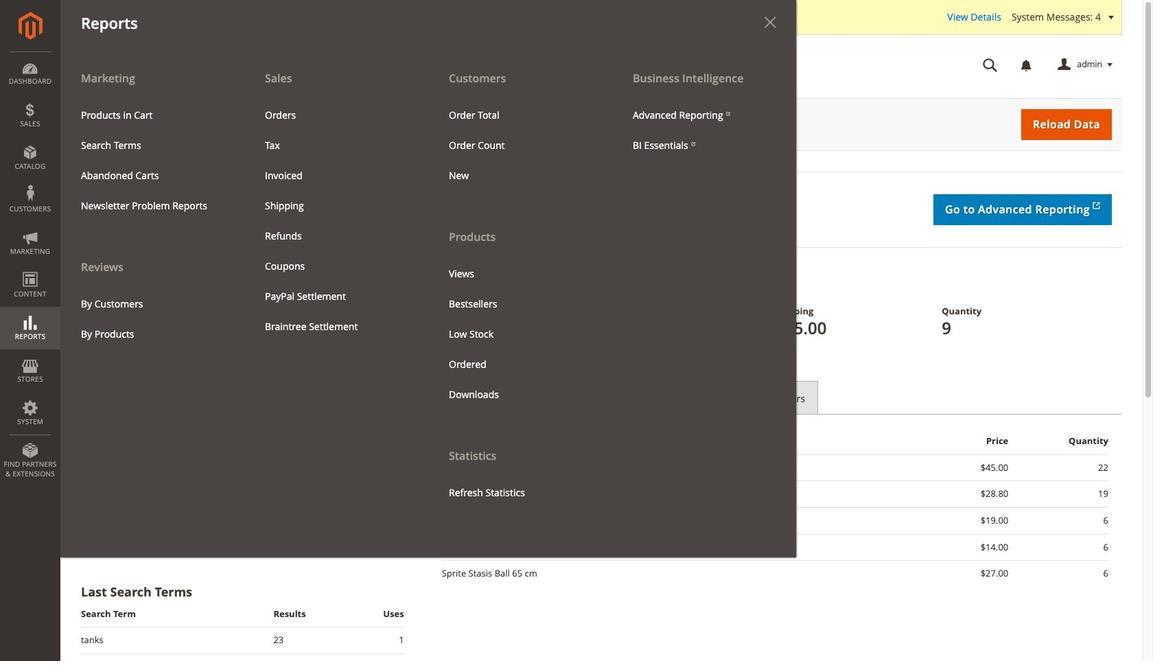 Task type: vqa. For each thing, say whether or not it's contained in the screenshot.
menu
yes



Task type: locate. For each thing, give the bounding box(es) containing it.
menu bar
[[0, 0, 797, 558]]

menu
[[60, 63, 797, 558], [60, 63, 245, 349], [429, 63, 613, 508], [71, 100, 234, 221], [255, 100, 418, 342], [439, 100, 602, 191], [623, 100, 786, 161], [439, 259, 602, 410], [71, 289, 234, 349]]

magento admin panel image
[[18, 12, 42, 40]]



